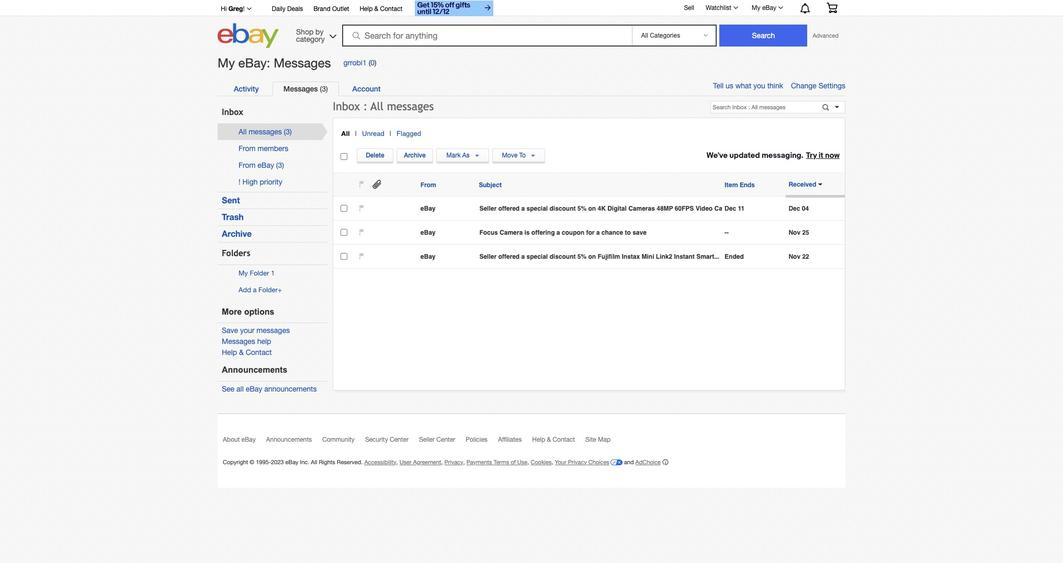 Task type: vqa. For each thing, say whether or not it's contained in the screenshot.
the bottommost !
yes



Task type: describe. For each thing, give the bounding box(es) containing it.
all left unread
[[341, 130, 350, 137]]

all | unread | flagged
[[341, 130, 421, 137]]

add
[[239, 286, 251, 294]]

use
[[517, 459, 528, 465]]

privacy link
[[445, 459, 463, 465]]

discount for 4k
[[550, 205, 576, 212]]

on for 4k
[[588, 205, 596, 212]]

brand outlet
[[314, 5, 349, 13]]

1 , from the left
[[396, 459, 398, 465]]

sent link
[[222, 195, 240, 205]]

! inside hi greg !
[[243, 5, 245, 13]]

item
[[725, 181, 738, 189]]

25
[[802, 229, 809, 237]]

community
[[322, 436, 355, 444]]

account navigation
[[215, 0, 846, 18]]

your shopping cart image
[[826, 3, 838, 13]]

from ebay (3) link
[[239, 161, 284, 170]]

about ebay
[[223, 436, 256, 444]]

instax
[[622, 253, 640, 261]]

on for fujifilm
[[588, 253, 596, 261]]

1 privacy from the left
[[445, 459, 463, 465]]

offered for seller offered a special discount 5% on 4k digital cameras 48mp 60fps video came...
[[498, 205, 520, 212]]

discount for fujifilm
[[550, 253, 576, 261]]

5% for fujifilm
[[578, 253, 587, 261]]

seller offered a special discount 5% on fujifilm instax mini link2 instant smart... ended
[[480, 253, 744, 261]]

from link
[[421, 181, 436, 189]]

save your messages messages help help & contact
[[222, 327, 290, 357]]

site map
[[586, 436, 611, 444]]

received
[[789, 181, 816, 189]]

a left coupon
[[557, 229, 560, 237]]

video
[[696, 205, 713, 212]]

save
[[633, 229, 647, 237]]

instant
[[674, 253, 695, 261]]

help & contact inside account navigation
[[360, 5, 402, 13]]

sell link
[[679, 4, 699, 11]]

change settings
[[791, 82, 846, 90]]

1 vertical spatial folder
[[259, 286, 278, 294]]

seller center link
[[419, 436, 466, 448]]

& inside account navigation
[[374, 5, 378, 13]]

and
[[624, 459, 634, 465]]

2 vertical spatial from
[[421, 181, 436, 189]]

my for my ebay: messages
[[218, 55, 235, 70]]

offered for seller offered a special discount 5% on fujifilm instax mini link2 instant smart... ended
[[498, 253, 520, 261]]

announcements
[[264, 385, 317, 393]]

nov for nov 22
[[789, 253, 801, 261]]

from for from ebay (3)
[[239, 161, 256, 170]]

priority
[[260, 178, 282, 186]]

grrobi1
[[343, 59, 367, 67]]

mini
[[642, 253, 654, 261]]

settings
[[819, 82, 846, 90]]

0 vertical spatial messages
[[387, 100, 434, 113]]

shop by category
[[296, 27, 325, 43]]

high
[[243, 178, 258, 186]]

archive link
[[222, 229, 252, 239]]

sent
[[222, 195, 240, 205]]

4 , from the left
[[528, 459, 529, 465]]

greg
[[229, 5, 243, 13]]

1 vertical spatial announcements
[[266, 436, 312, 444]]

more options
[[222, 308, 274, 316]]

as
[[462, 152, 470, 159]]

ended
[[725, 253, 744, 261]]

seller for seller center
[[419, 436, 435, 444]]

watchlist link
[[700, 2, 743, 14]]

cookies
[[531, 459, 552, 465]]

think
[[767, 82, 783, 90]]

archive button
[[397, 148, 433, 162]]

save
[[222, 327, 238, 335]]

agreement
[[413, 459, 441, 465]]

advanced
[[813, 32, 839, 39]]

archive for "archive" button
[[404, 151, 426, 159]]

payments
[[467, 459, 492, 465]]

0 vertical spatial announcements
[[222, 366, 287, 375]]

2 vertical spatial help
[[532, 436, 545, 444]]

more
[[222, 308, 242, 316]]

daily deals link
[[272, 4, 303, 15]]

my ebay
[[752, 4, 777, 12]]

from members
[[239, 144, 288, 153]]

a up is
[[521, 205, 525, 212]]

)
[[375, 59, 377, 67]]

what
[[736, 82, 751, 90]]

+
[[278, 286, 282, 294]]

you
[[753, 82, 765, 90]]

messaging.
[[762, 150, 804, 160]]

contact inside account navigation
[[380, 5, 402, 13]]

by
[[316, 27, 324, 36]]

we've updated messaging. try it now
[[706, 150, 840, 160]]

link2
[[656, 253, 673, 261]]

for
[[586, 229, 595, 237]]

flagged
[[397, 130, 421, 137]]

special for seller offered a special discount 5% on fujifilm instax mini link2 instant smart... ended
[[527, 253, 548, 261]]

sort by flag link image
[[359, 181, 364, 188]]

seller for seller offered a special discount 5% on fujifilm instax mini link2 instant smart... ended
[[480, 253, 497, 261]]

(3) inside the messages (3)
[[320, 85, 328, 93]]

center for security center
[[390, 436, 409, 444]]

1
[[271, 270, 275, 277]]

3 ebay link from the top
[[421, 253, 477, 261]]

Search Inbox : All messages text field
[[711, 101, 819, 113]]

we've
[[706, 150, 728, 160]]

digital
[[608, 205, 627, 212]]

item ends
[[725, 181, 755, 189]]

tell us what you think link
[[713, 82, 791, 90]]

dec 11
[[725, 205, 745, 212]]

fujifilm
[[598, 253, 620, 261]]

see
[[222, 385, 234, 393]]

48mp
[[657, 205, 673, 212]]

2 horizontal spatial contact
[[553, 436, 575, 444]]

archive for archive link
[[222, 229, 252, 239]]

©
[[250, 459, 254, 465]]

1 - from the left
[[725, 229, 727, 237]]

brand outlet link
[[314, 4, 349, 15]]

nov for nov 25
[[789, 229, 801, 237]]

map
[[598, 436, 611, 444]]

updated
[[730, 150, 760, 160]]

nov 22
[[789, 253, 809, 261]]

tab list containing activity
[[223, 82, 835, 96]]

terms
[[494, 459, 509, 465]]

subject link
[[479, 181, 502, 189]]

2 | from the left
[[390, 130, 391, 137]]

daily
[[272, 5, 286, 13]]

to
[[519, 152, 526, 159]]

0 link
[[371, 59, 375, 67]]

activity link
[[223, 82, 270, 96]]

5 , from the left
[[552, 459, 553, 465]]

delete
[[366, 151, 384, 159]]

help inside account navigation
[[360, 5, 373, 13]]

from for from members
[[239, 144, 256, 153]]

all right ':'
[[371, 100, 384, 113]]

security center link
[[365, 436, 419, 448]]

search image
[[353, 32, 360, 39]]

cookies link
[[531, 459, 552, 465]]

user
[[400, 459, 412, 465]]



Task type: locate. For each thing, give the bounding box(es) containing it.
1 on from the top
[[588, 205, 596, 212]]

0 horizontal spatial dec
[[725, 205, 736, 212]]

messages inside "save your messages messages help help & contact"
[[257, 327, 290, 335]]

choices
[[589, 459, 610, 465]]

brand
[[314, 5, 330, 13]]

5% for 4k
[[578, 205, 587, 212]]

1 vertical spatial &
[[239, 349, 244, 357]]

from up "from ebay (3)"
[[239, 144, 256, 153]]

1 vertical spatial messages
[[249, 128, 282, 136]]

tell
[[713, 82, 724, 90]]

0 horizontal spatial my
[[218, 55, 235, 70]]

1 vertical spatial on
[[588, 253, 596, 261]]

move to link
[[492, 149, 545, 162]]

tell us what you think
[[713, 82, 783, 90]]

0 vertical spatial (3)
[[320, 85, 328, 93]]

came...
[[715, 205, 737, 212]]

& down messages help link
[[239, 349, 244, 357]]

my ebay: messages
[[218, 55, 331, 70]]

options
[[244, 308, 274, 316]]

discount up focus camera is offering a coupon for a chance to save
[[550, 205, 576, 212]]

a down is
[[521, 253, 525, 261]]

1 nov from the top
[[789, 229, 801, 237]]

0 horizontal spatial archive
[[222, 229, 252, 239]]

2 horizontal spatial my
[[752, 4, 761, 12]]

from down "archive" button
[[421, 181, 436, 189]]

1 discount from the top
[[550, 205, 576, 212]]

help right outlet
[[360, 5, 373, 13]]

discount
[[550, 205, 576, 212], [550, 253, 576, 261]]

seller
[[480, 205, 497, 212], [480, 253, 497, 261], [419, 436, 435, 444]]

(3)
[[320, 85, 328, 93], [284, 128, 292, 136], [276, 161, 284, 170]]

focus camera is offering a coupon for a chance to save link
[[480, 229, 722, 237]]

help & contact link up search image
[[360, 4, 402, 15]]

0 vertical spatial &
[[374, 5, 378, 13]]

folder left 1
[[250, 270, 269, 277]]

2 ebay link from the top
[[421, 229, 477, 237]]

on left fujifilm
[[588, 253, 596, 261]]

0 vertical spatial on
[[588, 205, 596, 212]]

help & contact up search image
[[360, 5, 402, 13]]

0 vertical spatial folder
[[250, 270, 269, 277]]

1 vertical spatial help & contact
[[532, 436, 575, 444]]

0 vertical spatial discount
[[550, 205, 576, 212]]

2 special from the top
[[527, 253, 548, 261]]

2 vertical spatial seller
[[419, 436, 435, 444]]

grrobi1 ( 0 )
[[343, 59, 377, 67]]

site map link
[[586, 436, 621, 448]]

tab list
[[223, 82, 835, 96]]

my right watchlist link
[[752, 4, 761, 12]]

none submit inside the 'shop by category' banner
[[720, 25, 808, 47]]

seller down subject on the left
[[480, 205, 497, 212]]

affiliates link
[[498, 436, 532, 448]]

2 - from the left
[[727, 229, 729, 237]]

is
[[525, 229, 530, 237]]

adchoice
[[636, 459, 661, 465]]

submit search request image
[[822, 104, 833, 113]]

1 horizontal spatial dec
[[789, 205, 800, 212]]

2 privacy from the left
[[568, 459, 587, 465]]

dec
[[725, 205, 736, 212], [789, 205, 800, 212]]

about
[[223, 436, 240, 444]]

deals
[[287, 5, 303, 13]]

seller offered a special discount 5% on 4k digital cameras 48mp 60fps video came... link
[[480, 205, 737, 212]]

payments terms of use link
[[467, 459, 528, 465]]

special for seller offered a special discount 5% on 4k digital cameras 48mp 60fps video came...
[[527, 205, 548, 212]]

help
[[257, 338, 271, 346]]

1 horizontal spatial privacy
[[568, 459, 587, 465]]

2 discount from the top
[[550, 253, 576, 261]]

0 vertical spatial help & contact
[[360, 5, 402, 13]]

special down offering
[[527, 253, 548, 261]]

0 vertical spatial offered
[[498, 205, 520, 212]]

2 horizontal spatial help & contact link
[[532, 436, 586, 448]]

contact inside "save your messages messages help help & contact"
[[246, 349, 272, 357]]

us
[[726, 82, 734, 90]]

help & contact up your
[[532, 436, 575, 444]]

2 vertical spatial my
[[239, 270, 248, 277]]

1 vertical spatial from
[[239, 161, 256, 170]]

0 vertical spatial !
[[243, 5, 245, 13]]

, left cookies
[[528, 459, 529, 465]]

0 vertical spatial special
[[527, 205, 548, 212]]

1 center from the left
[[390, 436, 409, 444]]

contact down help
[[246, 349, 272, 357]]

(3) for all messages (3)
[[284, 128, 292, 136]]

1 ebay link from the top
[[421, 205, 477, 212]]

help & contact link up your
[[532, 436, 586, 448]]

|
[[355, 130, 357, 137], [390, 130, 391, 137]]

2 vertical spatial messages
[[222, 338, 255, 346]]

1 vertical spatial discount
[[550, 253, 576, 261]]

delete button
[[357, 148, 394, 162]]

& up cookies link
[[547, 436, 551, 444]]

sell
[[684, 4, 694, 11]]

1 horizontal spatial &
[[374, 5, 378, 13]]

1 vertical spatial seller
[[480, 253, 497, 261]]

1 vertical spatial messages
[[283, 84, 318, 93]]

0 vertical spatial messages
[[274, 55, 331, 70]]

5% left 4k
[[578, 205, 587, 212]]

change settings link
[[791, 82, 846, 90]]

account link
[[341, 82, 392, 96]]

0 vertical spatial contact
[[380, 5, 402, 13]]

special
[[527, 205, 548, 212], [527, 253, 548, 261]]

0 horizontal spatial help & contact link
[[222, 349, 272, 357]]

(3) left account
[[320, 85, 328, 93]]

help & contact link down messages help link
[[222, 349, 272, 357]]

messages up help
[[257, 327, 290, 335]]

1 horizontal spatial inbox
[[333, 100, 360, 113]]

about ebay link
[[223, 436, 266, 448]]

None checkbox
[[341, 153, 347, 160], [359, 205, 364, 213], [359, 229, 364, 237], [341, 254, 347, 260], [341, 153, 347, 160], [359, 205, 364, 213], [359, 229, 364, 237], [341, 254, 347, 260]]

seller for seller offered a special discount 5% on 4k digital cameras 48mp 60fps video came...
[[480, 205, 497, 212]]

1 horizontal spatial my
[[239, 270, 248, 277]]

& inside "save your messages messages help help & contact"
[[239, 349, 244, 357]]

0 vertical spatial from
[[239, 144, 256, 153]]

| right unread link
[[390, 130, 391, 137]]

flagged link
[[397, 130, 421, 137]]

activity
[[234, 84, 259, 93]]

messages up from members link
[[249, 128, 282, 136]]

None submit
[[720, 25, 808, 47]]

2 offered from the top
[[498, 253, 520, 261]]

2 , from the left
[[441, 459, 443, 465]]

0 horizontal spatial &
[[239, 349, 244, 357]]

5% down the for
[[578, 253, 587, 261]]

2 on from the top
[[588, 253, 596, 261]]

policies link
[[466, 436, 498, 448]]

messages down 'category'
[[274, 55, 331, 70]]

1 vertical spatial offered
[[498, 253, 520, 261]]

1 horizontal spatial |
[[390, 130, 391, 137]]

0 horizontal spatial privacy
[[445, 459, 463, 465]]

archive inside button
[[404, 151, 426, 159]]

1 vertical spatial my
[[218, 55, 235, 70]]

None checkbox
[[341, 205, 347, 212], [341, 229, 347, 236], [359, 253, 364, 261], [341, 205, 347, 212], [341, 229, 347, 236], [359, 253, 364, 261]]

1 vertical spatial help & contact link
[[222, 349, 272, 357]]

watchlist
[[706, 4, 732, 12]]

0 horizontal spatial contact
[[246, 349, 272, 357]]

help & contact link inside account navigation
[[360, 4, 402, 15]]

nov
[[789, 229, 801, 237], [789, 253, 801, 261]]

,
[[396, 459, 398, 465], [441, 459, 443, 465], [463, 459, 465, 465], [528, 459, 529, 465], [552, 459, 553, 465]]

folder
[[250, 270, 269, 277], [259, 286, 278, 294]]

2 vertical spatial ebay link
[[421, 253, 477, 261]]

nov left 22
[[789, 253, 801, 261]]

ebay link for focus camera is offering a coupon for a chance to save
[[421, 229, 477, 237]]

security
[[365, 436, 388, 444]]

0 horizontal spatial help & contact
[[360, 5, 402, 13]]

center
[[390, 436, 409, 444], [437, 436, 455, 444]]

! left high
[[239, 178, 241, 186]]

1 vertical spatial ebay link
[[421, 229, 477, 237]]

1 vertical spatial contact
[[246, 349, 272, 357]]

announcements link
[[266, 436, 322, 448]]

archive down flagged
[[404, 151, 426, 159]]

a right the for
[[596, 229, 600, 237]]

your
[[240, 327, 255, 335]]

ebay link for seller offered a special discount 5% on 4k digital cameras 48mp 60fps video came...
[[421, 205, 477, 212]]

dec for dec 11
[[725, 205, 736, 212]]

2 vertical spatial (3)
[[276, 161, 284, 170]]

2 nov from the top
[[789, 253, 801, 261]]

, left payments
[[463, 459, 465, 465]]

all messages filter element
[[336, 128, 355, 140]]

inbox for inbox
[[222, 107, 243, 117]]

my left ebay:
[[218, 55, 235, 70]]

category
[[296, 35, 325, 43]]

dec left 11
[[725, 205, 736, 212]]

all right inc.
[[311, 459, 317, 465]]

1 horizontal spatial contact
[[380, 5, 402, 13]]

Search for anything text field
[[344, 26, 630, 46]]

2 horizontal spatial &
[[547, 436, 551, 444]]

1 vertical spatial archive
[[222, 229, 252, 239]]

1 horizontal spatial help & contact link
[[360, 4, 402, 15]]

1 horizontal spatial !
[[243, 5, 245, 13]]

seller down focus
[[480, 253, 497, 261]]

special up offering
[[527, 205, 548, 212]]

a right add
[[253, 286, 257, 294]]

2 center from the left
[[437, 436, 455, 444]]

1 vertical spatial special
[[527, 253, 548, 261]]

announcements up 2023
[[266, 436, 312, 444]]

offered
[[498, 205, 520, 212], [498, 253, 520, 261]]

ebay:
[[238, 55, 270, 70]]

1 vertical spatial 5%
[[578, 253, 587, 261]]

focus
[[480, 229, 498, 237]]

community link
[[322, 436, 365, 448]]

nov left 25
[[789, 229, 801, 237]]

0 vertical spatial ebay link
[[421, 205, 477, 212]]

0 vertical spatial archive
[[404, 151, 426, 159]]

, left user
[[396, 459, 398, 465]]

, left your
[[552, 459, 553, 465]]

seller up the agreement
[[419, 436, 435, 444]]

help inside "save your messages messages help help & contact"
[[222, 349, 237, 357]]

coupon
[[562, 229, 585, 237]]

inbox left ':'
[[333, 100, 360, 113]]

| left unread
[[355, 130, 357, 137]]

messages down the my ebay: messages
[[283, 84, 318, 93]]

help & contact link for brand outlet
[[360, 4, 402, 15]]

messages down save at the left
[[222, 338, 255, 346]]

help up cookies
[[532, 436, 545, 444]]

1 horizontal spatial help
[[360, 5, 373, 13]]

2 horizontal spatial help
[[532, 436, 545, 444]]

1 horizontal spatial archive
[[404, 151, 426, 159]]

!
[[243, 5, 245, 13], [239, 178, 241, 186]]

0
[[371, 59, 375, 67]]

offered down camera
[[498, 253, 520, 261]]

! right hi
[[243, 5, 245, 13]]

(3) for from ebay (3)
[[276, 161, 284, 170]]

folder down 1
[[259, 286, 278, 294]]

announcements up all
[[222, 366, 287, 375]]

privacy down seller center link at the bottom of the page
[[445, 459, 463, 465]]

2 5% from the top
[[578, 253, 587, 261]]

ebay inside account navigation
[[762, 4, 777, 12]]

discount down focus camera is offering a coupon for a chance to save
[[550, 253, 576, 261]]

0 horizontal spatial !
[[239, 178, 241, 186]]

1 vertical spatial !
[[239, 178, 241, 186]]

affiliates
[[498, 436, 522, 444]]

privacy right your
[[568, 459, 587, 465]]

on left 4k
[[588, 205, 596, 212]]

messages inside "save your messages messages help help & contact"
[[222, 338, 255, 346]]

all up from members link
[[239, 128, 247, 136]]

my folder 1
[[239, 270, 275, 277]]

save your messages link
[[222, 327, 290, 335]]

my for my folder 1
[[239, 270, 248, 277]]

2 vertical spatial &
[[547, 436, 551, 444]]

1 5% from the top
[[578, 205, 587, 212]]

1 | from the left
[[355, 130, 357, 137]]

all messages (3) link
[[239, 128, 292, 136]]

2 vertical spatial help & contact link
[[532, 436, 586, 448]]

move to
[[502, 152, 526, 159]]

0 vertical spatial help & contact link
[[360, 4, 402, 15]]

1 offered from the top
[[498, 205, 520, 212]]

all
[[371, 100, 384, 113], [239, 128, 247, 136], [341, 130, 350, 137], [311, 459, 317, 465]]

0 vertical spatial nov
[[789, 229, 801, 237]]

messages up flagged
[[387, 100, 434, 113]]

inbox for inbox : all messages
[[333, 100, 360, 113]]

dec 04
[[789, 205, 809, 212]]

dec left 04
[[789, 205, 800, 212]]

sort by attachment link image
[[372, 180, 382, 189]]

center for seller center
[[437, 436, 455, 444]]

received link
[[789, 181, 823, 189]]

contact up your
[[553, 436, 575, 444]]

2 dec from the left
[[789, 205, 800, 212]]

a
[[521, 205, 525, 212], [557, 229, 560, 237], [596, 229, 600, 237], [521, 253, 525, 261], [253, 286, 257, 294]]

shop by category banner
[[215, 0, 846, 51]]

--
[[725, 229, 729, 237]]

my inside my ebay link
[[752, 4, 761, 12]]

1 vertical spatial nov
[[789, 253, 801, 261]]

contact right outlet
[[380, 5, 402, 13]]

& right outlet
[[374, 5, 378, 13]]

daily deals
[[272, 5, 303, 13]]

inbox down activity
[[222, 107, 243, 117]]

0 vertical spatial seller
[[480, 205, 497, 212]]

offered up camera
[[498, 205, 520, 212]]

0 vertical spatial my
[[752, 4, 761, 12]]

mark as
[[446, 152, 470, 159]]

0 vertical spatial help
[[360, 5, 373, 13]]

3 , from the left
[[463, 459, 465, 465]]

get an extra 15% off image
[[415, 1, 494, 16]]

1 dec from the left
[[725, 205, 736, 212]]

1 vertical spatial (3)
[[284, 128, 292, 136]]

2023
[[271, 459, 284, 465]]

my up add
[[239, 270, 248, 277]]

1 special from the top
[[527, 205, 548, 212]]

unread link
[[362, 130, 384, 137]]

(
[[369, 59, 371, 67]]

center up privacy link
[[437, 436, 455, 444]]

0 vertical spatial 5%
[[578, 205, 587, 212]]

help & contact link for messages help
[[222, 349, 272, 357]]

from up high
[[239, 161, 256, 170]]

dec for dec 04
[[789, 205, 800, 212]]

my for my ebay
[[752, 4, 761, 12]]

0 horizontal spatial |
[[355, 130, 357, 137]]

(3) up members
[[284, 128, 292, 136]]

adchoice link
[[636, 459, 669, 466]]

2 vertical spatial messages
[[257, 327, 290, 335]]

copyright
[[223, 459, 248, 465]]

rights
[[319, 459, 335, 465]]

1 horizontal spatial help & contact
[[532, 436, 575, 444]]

1 vertical spatial help
[[222, 349, 237, 357]]

archive down trash link
[[222, 229, 252, 239]]

1 horizontal spatial center
[[437, 436, 455, 444]]

inc.
[[300, 459, 309, 465]]

trash
[[222, 212, 244, 222]]

try it now link
[[806, 150, 840, 160]]

0 horizontal spatial center
[[390, 436, 409, 444]]

help down messages help link
[[222, 349, 237, 357]]

from members link
[[239, 144, 288, 153]]

on
[[588, 205, 596, 212], [588, 253, 596, 261]]

(3) down members
[[276, 161, 284, 170]]

hi greg !
[[221, 5, 245, 13]]

cameras
[[629, 205, 655, 212]]

0 horizontal spatial help
[[222, 349, 237, 357]]

0 horizontal spatial inbox
[[222, 107, 243, 117]]

2 vertical spatial contact
[[553, 436, 575, 444]]

folders
[[222, 249, 250, 259]]

center right security
[[390, 436, 409, 444]]

, left privacy link
[[441, 459, 443, 465]]



